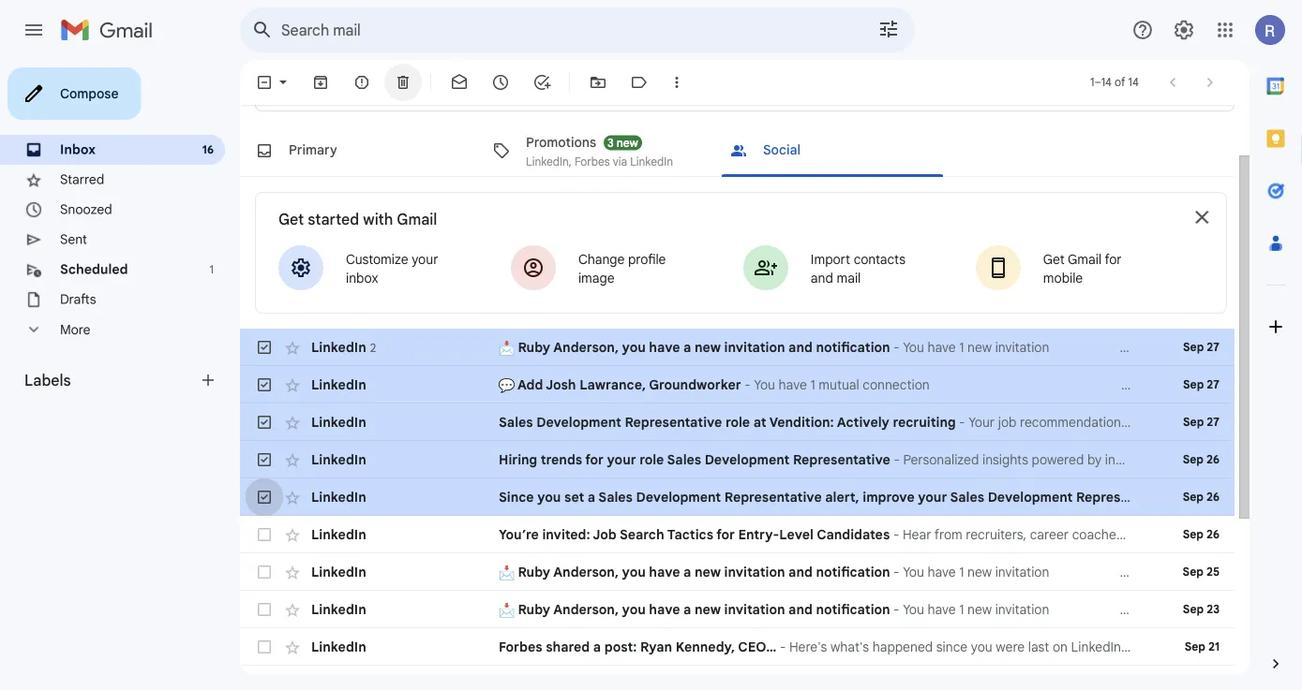 Task type: locate. For each thing, give the bounding box(es) containing it.
you up post:
[[622, 602, 646, 618]]

1 vertical spatial 📩 image
[[499, 566, 514, 581]]

and up here's
[[788, 602, 813, 618]]

23
[[1207, 603, 1220, 617]]

0 horizontal spatial your
[[412, 251, 438, 268]]

1 - you have 1 new invitation ͏ ͏ ͏ ͏ ͏ ͏ ͏ ͏ ͏ ͏ ͏ ͏ ͏ ͏ ͏ ͏ ͏ ͏ ͏ ͏ ͏ ͏ ͏ ͏ ͏ ͏ ͏ ͏ ͏ ͏ ͏ ͏ ͏ ͏ ͏ ͏ ͏ ͏ ͏ ͏ ͏ ͏ ͏ ͏ ͏ ͏ ͏ ͏ ͏ ͏ ͏ ͏ ͏ ͏ ͏ ͏ ͏ ͏ ͏ ͏ ͏ ͏ ͏ ͏ ͏ ͏ ͏ ͏ ͏ ͏ ͏ ͏ ͏ ͏ ͏ ͏ from the top
[[890, 339, 1302, 356]]

you
[[903, 339, 924, 356], [754, 377, 775, 393], [903, 564, 924, 581], [903, 602, 924, 618]]

hiring trends for your role sales development representative -
[[499, 452, 903, 468]]

skills
[[1177, 489, 1209, 506]]

forbes left shared
[[499, 639, 542, 656]]

2 horizontal spatial for
[[1105, 251, 1122, 268]]

row
[[240, 329, 1302, 367], [240, 367, 1235, 404], [240, 404, 1235, 442], [240, 442, 1235, 479], [240, 479, 1302, 517], [240, 517, 1235, 554], [240, 554, 1302, 592], [240, 592, 1302, 629], [240, 629, 1302, 667], [240, 667, 1235, 691]]

1 sep 27 from the top
[[1183, 341, 1220, 355]]

gmail up customize your inbox
[[397, 210, 437, 229]]

2 27 from the top
[[1207, 378, 1220, 392]]

ruby
[[518, 339, 550, 356], [518, 564, 550, 581], [518, 602, 550, 618]]

0 horizontal spatial tab list
[[240, 125, 1235, 177]]

anderson, up shared
[[553, 602, 619, 618]]

26 up 25
[[1206, 528, 1220, 542]]

3 ruby from the top
[[518, 602, 550, 618]]

gmail image
[[60, 11, 162, 49]]

1 vertical spatial sep 26
[[1183, 491, 1220, 505]]

2 vertical spatial 26
[[1206, 528, 1220, 542]]

labels image
[[630, 73, 649, 92]]

role left 'at'
[[726, 414, 750, 431]]

2 vertical spatial your
[[918, 489, 947, 506]]

get up "mobile"
[[1043, 251, 1065, 268]]

1 vertical spatial for
[[585, 452, 604, 468]]

compose button
[[7, 67, 141, 120]]

0 vertical spatial forbes
[[575, 155, 610, 169]]

0 horizontal spatial 14
[[1101, 75, 1112, 90]]

2 vertical spatial sep 27
[[1183, 416, 1220, 430]]

notification up what's
[[816, 602, 890, 618]]

add to tasks image
[[532, 73, 551, 92]]

you for the 📩 image corresponding to 1st row
[[622, 339, 646, 356]]

gmail up "mobile"
[[1068, 251, 1102, 268]]

14 right of
[[1128, 75, 1139, 90]]

27
[[1207, 341, 1220, 355], [1207, 378, 1220, 392], [1207, 416, 1220, 430]]

and for the 📩 image corresponding to 1st row
[[788, 339, 813, 356]]

ruby anderson, you have a new invitation and notification up 'kennedy,'
[[514, 602, 890, 618]]

2 📩 image from the top
[[499, 566, 514, 581]]

3 27 from the top
[[1207, 416, 1220, 430]]

tab list containing promotions
[[240, 125, 1235, 177]]

26 left the these
[[1206, 491, 1220, 505]]

entry-
[[738, 527, 779, 543]]

get started with gmail main content
[[240, 25, 1302, 691]]

anderson, down job
[[553, 564, 619, 581]]

new inside tab
[[617, 136, 638, 150]]

0 vertical spatial 📩 image
[[499, 341, 514, 356]]

image
[[578, 270, 615, 287]]

3 26 from the top
[[1206, 528, 1220, 542]]

0 horizontal spatial get
[[278, 210, 304, 229]]

you down the search
[[622, 564, 646, 581]]

recruiting
[[893, 414, 956, 431]]

with
[[363, 210, 393, 229], [1212, 489, 1240, 506]]

with right skills
[[1212, 489, 1240, 506]]

ruby up 'add'
[[518, 339, 550, 356]]

sales right the improve
[[950, 489, 984, 506]]

2 vertical spatial - you have 1 new invitation ͏ ͏ ͏ ͏ ͏ ͏ ͏ ͏ ͏ ͏ ͏ ͏ ͏ ͏ ͏ ͏ ͏ ͏ ͏ ͏ ͏ ͏ ͏ ͏ ͏ ͏ ͏ ͏ ͏ ͏ ͏ ͏ ͏ ͏ ͏ ͏ ͏ ͏ ͏ ͏ ͏ ͏ ͏ ͏ ͏ ͏ ͏ ͏ ͏ ͏ ͏ ͏ ͏ ͏ ͏ ͏ ͏ ͏ ͏ ͏ ͏ ͏ ͏ ͏ ͏ ͏ ͏ ͏ ͏ ͏ ͏ ͏ ͏ ͏ ͏ ͏
[[890, 602, 1302, 618]]

1 vertical spatial with
[[1212, 489, 1240, 506]]

2 - you have 1 new invitation ͏ ͏ ͏ ͏ ͏ ͏ ͏ ͏ ͏ ͏ ͏ ͏ ͏ ͏ ͏ ͏ ͏ ͏ ͏ ͏ ͏ ͏ ͏ ͏ ͏ ͏ ͏ ͏ ͏ ͏ ͏ ͏ ͏ ͏ ͏ ͏ ͏ ͏ ͏ ͏ ͏ ͏ ͏ ͏ ͏ ͏ ͏ ͏ ͏ ͏ ͏ ͏ ͏ ͏ ͏ ͏ ͏ ͏ ͏ ͏ ͏ ͏ ͏ ͏ ͏ ͏ ͏ ͏ ͏ ͏ ͏ ͏ ͏ ͏ ͏ ͏ from the top
[[890, 564, 1302, 581]]

your right trends
[[607, 452, 636, 468]]

get inside the 'get gmail for mobile'
[[1043, 251, 1065, 268]]

- you have 1 new invitation ͏ ͏ ͏ ͏ ͏ ͏ ͏ ͏ ͏ ͏ ͏ ͏ ͏ ͏ ͏ ͏ ͏ ͏ ͏ ͏ ͏ ͏ ͏ ͏ ͏ ͏ ͏ ͏ ͏ ͏ ͏ ͏ ͏ ͏ ͏ ͏ ͏ ͏ ͏ ͏ ͏ ͏ ͏ ͏ ͏ ͏ ͏ ͏ ͏ ͏ ͏ ͏ ͏ ͏ ͏ ͏ ͏ ͏ ͏ ͏ ͏ ͏ ͏ ͏ ͏ ͏ ͏ ͏ ͏ ͏ ͏ ͏ ͏ ͏ ͏ ͏ for seventh row from the top
[[890, 564, 1302, 581]]

2 vertical spatial notification
[[816, 602, 890, 618]]

notification up mutual
[[816, 339, 890, 356]]

1 horizontal spatial with
[[1212, 489, 1240, 506]]

1 vertical spatial ruby
[[518, 564, 550, 581]]

6 row from the top
[[240, 517, 1235, 554]]

16
[[202, 143, 214, 157]]

move to image
[[589, 73, 607, 92]]

forbes down the 3
[[575, 155, 610, 169]]

0 vertical spatial get
[[278, 210, 304, 229]]

1 vertical spatial your
[[607, 452, 636, 468]]

0 vertical spatial sep 27
[[1183, 341, 1220, 355]]

7 row from the top
[[240, 554, 1302, 592]]

report spam image
[[352, 73, 371, 92]]

📩 image
[[499, 341, 514, 356], [499, 566, 514, 581], [499, 603, 514, 619]]

3 row from the top
[[240, 404, 1235, 442]]

0 vertical spatial ruby anderson, you have a new invitation and notification
[[514, 339, 890, 356]]

1 horizontal spatial get
[[1043, 251, 1065, 268]]

1
[[1090, 75, 1094, 90], [210, 263, 214, 277], [959, 339, 964, 356], [810, 377, 815, 393], [959, 564, 964, 581], [959, 602, 964, 618]]

- you have 1 new invitation ͏ ͏ ͏ ͏ ͏ ͏ ͏ ͏ ͏ ͏ ͏ ͏ ͏ ͏ ͏ ͏ ͏ ͏ ͏ ͏ ͏ ͏ ͏ ͏ ͏ ͏ ͏ ͏ ͏ ͏ ͏ ͏ ͏ ͏ ͏ ͏ ͏ ͏ ͏ ͏ ͏ ͏ ͏ ͏ ͏ ͏ ͏ ͏ ͏ ͏ ͏ ͏ ͏ ͏ ͏ ͏ ͏ ͏ ͏ ͏ ͏ ͏ ͏ ͏ ͏ ͏ ͏ ͏ ͏ ͏ ͏ ͏ ͏ ͏ ͏ ͏
[[890, 339, 1302, 356], [890, 564, 1302, 581], [890, 602, 1302, 618]]

anderson, up josh
[[553, 339, 619, 356]]

and down import
[[811, 270, 833, 287]]

since
[[936, 639, 968, 656]]

2 vertical spatial ruby anderson, you have a new invitation and notification
[[514, 602, 890, 618]]

inbox
[[346, 270, 378, 287]]

main menu image
[[22, 19, 45, 41]]

2 ruby from the top
[[518, 564, 550, 581]]

via
[[613, 155, 627, 169]]

0 vertical spatial 26
[[1206, 453, 1220, 467]]

📩 image for 1st row
[[499, 341, 514, 356]]

you left the were
[[971, 639, 992, 656]]

1 📩 image from the top
[[499, 341, 514, 356]]

2 vertical spatial 📩 image
[[499, 603, 514, 619]]

1 vertical spatial - you have 1 new invitation ͏ ͏ ͏ ͏ ͏ ͏ ͏ ͏ ͏ ͏ ͏ ͏ ͏ ͏ ͏ ͏ ͏ ͏ ͏ ͏ ͏ ͏ ͏ ͏ ͏ ͏ ͏ ͏ ͏ ͏ ͏ ͏ ͏ ͏ ͏ ͏ ͏ ͏ ͏ ͏ ͏ ͏ ͏ ͏ ͏ ͏ ͏ ͏ ͏ ͏ ͏ ͏ ͏ ͏ ͏ ͏ ͏ ͏ ͏ ͏ ͏ ͏ ͏ ͏ ͏ ͏ ͏ ͏ ͏ ͏ ͏ ͏ ͏ ͏ ͏ ͏
[[890, 564, 1302, 581]]

a for the 📩 image for seventh row from the top
[[683, 564, 691, 581]]

9 row from the top
[[240, 629, 1302, 667]]

new
[[617, 136, 638, 150], [695, 339, 721, 356], [967, 339, 992, 356], [695, 564, 721, 581], [967, 564, 992, 581], [695, 602, 721, 618], [967, 602, 992, 618]]

1 anderson, from the top
[[553, 339, 619, 356]]

-
[[893, 339, 899, 356], [744, 377, 751, 393], [959, 414, 965, 431], [894, 452, 900, 468], [893, 527, 899, 543], [893, 564, 899, 581], [893, 602, 899, 618], [780, 639, 786, 656]]

sep 26 left the these
[[1183, 491, 1220, 505]]

forbes shared a post: ryan kennedy, ceo… - here's what's happened since you were last on linkedin ͏ ͏ ͏ ͏ ͏ ͏ ͏ ͏ ͏ ͏ ͏ ͏ ͏ ͏ ͏ ͏ ͏ ͏ ͏ ͏ ͏ ͏ ͏ ͏ ͏ ͏ ͏ ͏ ͏ ͏ ͏ ͏ ͏ ͏ ͏ ͏ ͏ ͏ ͏ ͏ ͏ ͏ ͏ ͏ ͏ ͏ ͏ ͏ ͏ ͏ ͏ ͏ ͏ ͏
[[499, 639, 1302, 656]]

14
[[1101, 75, 1112, 90], [1128, 75, 1139, 90]]

3 sep 26 from the top
[[1183, 528, 1220, 542]]

at
[[753, 414, 766, 431]]

forbes inside promotions, 3 new messages, tab
[[575, 155, 610, 169]]

drafts
[[60, 292, 96, 308]]

social, 14 new messages, tab
[[714, 125, 951, 177]]

2 sep 26 from the top
[[1183, 491, 1220, 505]]

1 vertical spatial get
[[1043, 251, 1065, 268]]

vendition:
[[769, 414, 834, 431]]

have
[[649, 339, 680, 356], [928, 339, 956, 356], [779, 377, 807, 393], [649, 564, 680, 581], [928, 564, 956, 581], [649, 602, 680, 618], [928, 602, 956, 618]]

and down level
[[788, 564, 813, 581]]

mutual
[[819, 377, 859, 393]]

development
[[536, 414, 621, 431], [705, 452, 790, 468], [636, 489, 721, 506], [988, 489, 1073, 506]]

sales development representative  role at vendition: actively recruiting -
[[499, 414, 968, 431]]

2 vertical spatial ruby
[[518, 602, 550, 618]]

sep 26
[[1183, 453, 1220, 467], [1183, 491, 1220, 505], [1183, 528, 1220, 542]]

1 notification from the top
[[816, 339, 890, 356]]

0 horizontal spatial gmail
[[397, 210, 437, 229]]

1 inside the labels navigation
[[210, 263, 214, 277]]

3 ruby anderson, you have a new invitation and notification from the top
[[514, 602, 890, 618]]

gmail
[[397, 210, 437, 229], [1068, 251, 1102, 268]]

ryan
[[640, 639, 672, 656]]

14 left of
[[1101, 75, 1112, 90]]

notification
[[816, 339, 890, 356], [816, 564, 890, 581], [816, 602, 890, 618]]

and inside import contacts and mail
[[811, 270, 833, 287]]

1 vertical spatial notification
[[816, 564, 890, 581]]

with up customize
[[363, 210, 393, 229]]

advanced search options image
[[870, 10, 907, 48]]

your right customize
[[412, 251, 438, 268]]

you're
[[499, 527, 539, 543]]

1 vertical spatial gmail
[[1068, 251, 1102, 268]]

0 vertical spatial your
[[412, 251, 438, 268]]

linkedin 2
[[311, 339, 376, 356]]

0 vertical spatial sep 26
[[1183, 453, 1220, 467]]

0 horizontal spatial for
[[585, 452, 604, 468]]

get left started
[[278, 210, 304, 229]]

3 sep 27 from the top
[[1183, 416, 1220, 430]]

3 📩 image from the top
[[499, 603, 514, 619]]

0 vertical spatial anderson,
[[553, 339, 619, 356]]

for for trends
[[585, 452, 604, 468]]

settings image
[[1173, 19, 1195, 41]]

3
[[607, 136, 614, 150]]

ruby down 'you're'
[[518, 564, 550, 581]]

here's
[[789, 639, 827, 656]]

1 horizontal spatial forbes
[[575, 155, 610, 169]]

a left post:
[[593, 639, 601, 656]]

sep 26 up skills
[[1183, 453, 1220, 467]]

a up 'kennedy,'
[[683, 602, 691, 618]]

💬 image
[[499, 378, 514, 394]]

these
[[1244, 489, 1280, 506]]

tab list
[[1250, 60, 1302, 623], [240, 125, 1235, 177]]

1 vertical spatial 27
[[1207, 378, 1220, 392]]

add josh lawrance, groundworker
[[514, 377, 741, 393]]

mark as read image
[[450, 73, 469, 92]]

ruby anderson, you have a new invitation and notification up groundworker
[[514, 339, 890, 356]]

None checkbox
[[255, 73, 274, 92], [255, 338, 274, 357], [255, 376, 274, 395], [255, 413, 274, 432], [255, 451, 274, 470], [255, 73, 274, 92], [255, 338, 274, 357], [255, 376, 274, 395], [255, 413, 274, 432], [255, 451, 274, 470]]

0 vertical spatial 27
[[1207, 341, 1220, 355]]

role
[[726, 414, 750, 431], [640, 452, 664, 468]]

1 horizontal spatial your
[[607, 452, 636, 468]]

a down tactics
[[683, 564, 691, 581]]

0 vertical spatial notification
[[816, 339, 890, 356]]

sales down sales development representative  role at vendition: actively recruiting -
[[667, 452, 701, 468]]

2 anderson, from the top
[[553, 564, 619, 581]]

1 vertical spatial ruby anderson, you have a new invitation and notification
[[514, 564, 890, 581]]

None search field
[[240, 7, 915, 52]]

1 vertical spatial forbes
[[499, 639, 542, 656]]

you up add josh lawrance, groundworker
[[622, 339, 646, 356]]

ruby for seventh row from the top
[[518, 564, 550, 581]]

sep 26 for fifth row
[[1183, 491, 1220, 505]]

customize
[[346, 251, 408, 268]]

None checkbox
[[255, 488, 274, 507], [255, 526, 274, 545], [255, 563, 274, 582], [255, 601, 274, 620], [255, 638, 274, 657], [255, 488, 274, 507], [255, 526, 274, 545], [255, 563, 274, 582], [255, 601, 274, 620], [255, 638, 274, 657]]

ruby anderson, you have a new invitation and notification
[[514, 339, 890, 356], [514, 564, 890, 581], [514, 602, 890, 618]]

2 vertical spatial sep 26
[[1183, 528, 1220, 542]]

sales
[[499, 414, 533, 431], [667, 452, 701, 468], [598, 489, 633, 506], [950, 489, 984, 506]]

tab list inside get started with gmail main content
[[240, 125, 1235, 177]]

notification down candidates
[[816, 564, 890, 581]]

2 sep 27 from the top
[[1183, 378, 1220, 392]]

1 14 from the left
[[1101, 75, 1112, 90]]

sep
[[1183, 341, 1204, 355], [1183, 378, 1204, 392], [1183, 416, 1204, 430], [1183, 453, 1204, 467], [1183, 491, 1204, 505], [1183, 528, 1204, 542], [1183, 566, 1204, 580], [1183, 603, 1204, 617], [1185, 641, 1206, 655]]

0 vertical spatial - you have 1 new invitation ͏ ͏ ͏ ͏ ͏ ͏ ͏ ͏ ͏ ͏ ͏ ͏ ͏ ͏ ͏ ͏ ͏ ͏ ͏ ͏ ͏ ͏ ͏ ͏ ͏ ͏ ͏ ͏ ͏ ͏ ͏ ͏ ͏ ͏ ͏ ͏ ͏ ͏ ͏ ͏ ͏ ͏ ͏ ͏ ͏ ͏ ͏ ͏ ͏ ͏ ͏ ͏ ͏ ͏ ͏ ͏ ͏ ͏ ͏ ͏ ͏ ͏ ͏ ͏ ͏ ͏ ͏ ͏ ͏ ͏ ͏ ͏ ͏ ͏ ͏ ͏
[[890, 339, 1302, 356]]

26 for fifth row
[[1206, 491, 1220, 505]]

anderson,
[[553, 339, 619, 356], [553, 564, 619, 581], [553, 602, 619, 618]]

your right the improve
[[918, 489, 947, 506]]

0 horizontal spatial forbes
[[499, 639, 542, 656]]

2 vertical spatial for
[[716, 527, 735, 543]]

role up the search
[[640, 452, 664, 468]]

compose
[[60, 85, 119, 102]]

0 horizontal spatial with
[[363, 210, 393, 229]]

1 vertical spatial 26
[[1206, 491, 1220, 505]]

sep 26 up sep 25
[[1183, 528, 1220, 542]]

with inside row
[[1212, 489, 1240, 506]]

0 vertical spatial role
[[726, 414, 750, 431]]

forbes
[[575, 155, 610, 169], [499, 639, 542, 656]]

2 26 from the top
[[1206, 491, 1220, 505]]

1 horizontal spatial 14
[[1128, 75, 1139, 90]]

1 horizontal spatial gmail
[[1068, 251, 1102, 268]]

1 vertical spatial sep 27
[[1183, 378, 1220, 392]]

2 vertical spatial 27
[[1207, 416, 1220, 430]]

ruby anderson, you have a new invitation and notification for 1st row
[[514, 339, 890, 356]]

2 14 from the left
[[1128, 75, 1139, 90]]

for inside the 'get gmail for mobile'
[[1105, 251, 1122, 268]]

ruby anderson, you have a new invitation and notification down you're invited: job search tactics for entry-level candidates -
[[514, 564, 890, 581]]

ruby up shared
[[518, 602, 550, 618]]

26 up skills
[[1206, 453, 1220, 467]]

1 row from the top
[[240, 329, 1302, 367]]

- you have 1 mutual connection ͏ ͏ ͏ ͏ ͏ ͏ ͏ ͏ ͏ ͏ ͏ ͏ ͏ ͏ ͏ ͏ ͏ ͏ ͏ ͏ ͏ ͏ ͏ ͏ ͏ ͏ ͏ ͏ ͏ ͏ ͏ ͏ ͏ ͏ ͏ ͏ ͏ ͏ ͏ ͏ ͏ ͏ ͏ ͏ ͏ ͏ ͏ ͏ ͏ ͏ ͏ ͏ ͏ ͏ ͏ ͏ ͏ ͏ ͏ ͏ ͏ ͏ ͏ ͏ ͏ ͏ ͏ ͏ ͏ ͏ ͏ ͏ ͏ ͏ ͏ ͏ ͏ ͏ ͏ ͏ ͏ ͏ ͏ ͏ ͏ ͏
[[741, 377, 1219, 393]]

a up groundworker
[[683, 339, 691, 356]]

2 ruby anderson, you have a new invitation and notification from the top
[[514, 564, 890, 581]]

your
[[412, 251, 438, 268], [607, 452, 636, 468], [918, 489, 947, 506]]

a for first the 📩 image from the bottom
[[683, 602, 691, 618]]

what's
[[830, 639, 869, 656]]

2 notification from the top
[[816, 564, 890, 581]]

1 ruby anderson, you have a new invitation and notification from the top
[[514, 339, 890, 356]]

1 horizontal spatial role
[[726, 414, 750, 431]]

2 vertical spatial anderson,
[[553, 602, 619, 618]]

10 row from the top
[[240, 667, 1235, 691]]

tactics
[[667, 527, 713, 543]]

1 horizontal spatial for
[[716, 527, 735, 543]]

snoozed link
[[60, 202, 112, 218]]

1 vertical spatial anderson,
[[553, 564, 619, 581]]

inbox
[[60, 142, 96, 158]]

and up vendition:
[[788, 339, 813, 356]]

3 notification from the top
[[816, 602, 890, 618]]

͏
[[1049, 339, 1053, 356], [1053, 339, 1056, 356], [1056, 339, 1059, 356], [1059, 339, 1063, 356], [1063, 339, 1066, 356], [1066, 339, 1069, 356], [1069, 339, 1073, 356], [1073, 339, 1076, 356], [1076, 339, 1079, 356], [1079, 339, 1083, 356], [1083, 339, 1086, 356], [1086, 339, 1090, 356], [1090, 339, 1093, 356], [1093, 339, 1096, 356], [1096, 339, 1100, 356], [1100, 339, 1103, 356], [1103, 339, 1106, 356], [1106, 339, 1110, 356], [1110, 339, 1113, 356], [1113, 339, 1116, 356], [1116, 339, 1120, 356], [1120, 339, 1123, 356], [1123, 339, 1127, 356], [1127, 339, 1130, 356], [1130, 339, 1133, 356], [1133, 339, 1137, 356], [1137, 339, 1140, 356], [1140, 339, 1143, 356], [1143, 339, 1147, 356], [1147, 339, 1150, 356], [1150, 339, 1153, 356], [1153, 339, 1157, 356], [1157, 339, 1160, 356], [1160, 339, 1163, 356], [1163, 339, 1167, 356], [1167, 339, 1170, 356], [1170, 339, 1174, 356], [1174, 339, 1177, 356], [1177, 339, 1180, 356], [1180, 339, 1184, 356], [1184, 339, 1187, 356], [1187, 339, 1190, 356], [1190, 339, 1194, 356], [1194, 339, 1197, 356], [1197, 339, 1200, 356], [1200, 339, 1204, 356], [1204, 339, 1207, 356], [1207, 339, 1211, 356], [1211, 339, 1214, 356], [1214, 339, 1217, 356], [1217, 339, 1221, 356], [1221, 339, 1224, 356], [1224, 339, 1227, 356], [1227, 339, 1231, 356], [1231, 339, 1234, 356], [1234, 339, 1237, 356], [1237, 339, 1241, 356], [1241, 339, 1244, 356], [1244, 339, 1247, 356], [1247, 339, 1251, 356], [1251, 339, 1254, 356], [1254, 339, 1258, 356], [1258, 339, 1261, 356], [1261, 339, 1264, 356], [1264, 339, 1268, 356], [1268, 339, 1271, 356], [1271, 339, 1274, 356], [1274, 339, 1278, 356], [1278, 339, 1281, 356], [1281, 339, 1284, 356], [1284, 339, 1288, 356], [1288, 339, 1291, 356], [1291, 339, 1295, 356], [1295, 339, 1298, 356], [1298, 339, 1301, 356], [1301, 339, 1302, 356], [930, 377, 933, 393], [933, 377, 936, 393], [936, 377, 940, 393], [940, 377, 943, 393], [943, 377, 946, 393], [946, 377, 950, 393], [950, 377, 953, 393], [953, 377, 956, 393], [956, 377, 960, 393], [960, 377, 963, 393], [963, 377, 967, 393], [967, 377, 970, 393], [970, 377, 973, 393], [973, 377, 977, 393], [977, 377, 980, 393], [980, 377, 983, 393], [983, 377, 987, 393], [987, 377, 990, 393], [990, 377, 993, 393], [993, 377, 997, 393], [997, 377, 1000, 393], [1000, 377, 1004, 393], [1003, 377, 1007, 393], [1007, 377, 1010, 393], [1010, 377, 1014, 393], [1014, 377, 1017, 393], [1017, 377, 1020, 393], [1020, 377, 1024, 393], [1024, 377, 1027, 393], [1027, 377, 1030, 393], [1030, 377, 1034, 393], [1034, 377, 1037, 393], [1037, 377, 1040, 393], [1040, 377, 1044, 393], [1044, 377, 1047, 393], [1047, 377, 1051, 393], [1051, 377, 1054, 393], [1054, 377, 1057, 393], [1057, 377, 1061, 393], [1061, 377, 1064, 393], [1064, 377, 1067, 393], [1067, 377, 1071, 393], [1071, 377, 1074, 393], [1074, 377, 1077, 393], [1077, 377, 1081, 393], [1081, 377, 1084, 393], [1084, 377, 1087, 393], [1087, 377, 1091, 393], [1091, 377, 1094, 393], [1094, 377, 1098, 393], [1098, 377, 1101, 393], [1101, 377, 1104, 393], [1104, 377, 1108, 393], [1108, 377, 1111, 393], [1111, 377, 1114, 393], [1114, 377, 1118, 393], [1118, 377, 1121, 393], [1121, 377, 1124, 393], [1124, 377, 1128, 393], [1128, 377, 1131, 393], [1131, 377, 1135, 393], [1135, 377, 1138, 393], [1138, 377, 1141, 393], [1141, 377, 1145, 393], [1145, 377, 1148, 393], [1148, 377, 1151, 393], [1151, 377, 1155, 393], [1155, 377, 1158, 393], [1158, 377, 1161, 393], [1161, 377, 1165, 393], [1165, 377, 1168, 393], [1168, 377, 1171, 393], [1171, 377, 1175, 393], [1175, 377, 1178, 393], [1178, 377, 1182, 393], [1182, 377, 1185, 393], [1185, 377, 1188, 393], [1188, 377, 1192, 393], [1192, 377, 1195, 393], [1195, 377, 1198, 393], [1198, 377, 1202, 393], [1202, 377, 1205, 393], [1205, 377, 1208, 393], [1208, 377, 1212, 393], [1212, 377, 1215, 393], [1215, 377, 1219, 393], [1049, 564, 1053, 581], [1053, 564, 1056, 581], [1056, 564, 1059, 581], [1059, 564, 1063, 581], [1063, 564, 1066, 581], [1066, 564, 1069, 581], [1069, 564, 1073, 581], [1073, 564, 1076, 581], [1076, 564, 1079, 581], [1079, 564, 1083, 581], [1083, 564, 1086, 581], [1086, 564, 1090, 581], [1090, 564, 1093, 581], [1093, 564, 1096, 581], [1096, 564, 1100, 581], [1100, 564, 1103, 581], [1103, 564, 1106, 581], [1106, 564, 1110, 581], [1110, 564, 1113, 581], [1113, 564, 1116, 581], [1116, 564, 1120, 581], [1120, 564, 1123, 581], [1123, 564, 1127, 581], [1127, 564, 1130, 581], [1130, 564, 1133, 581], [1133, 564, 1137, 581], [1137, 564, 1140, 581], [1140, 564, 1143, 581], [1143, 564, 1147, 581], [1147, 564, 1150, 581], [1150, 564, 1153, 581], [1153, 564, 1157, 581], [1157, 564, 1160, 581], [1160, 564, 1163, 581], [1163, 564, 1167, 581], [1167, 564, 1170, 581], [1170, 564, 1174, 581], [1174, 564, 1177, 581], [1177, 564, 1180, 581], [1180, 564, 1184, 581], [1184, 564, 1187, 581], [1187, 564, 1190, 581], [1190, 564, 1194, 581], [1194, 564, 1197, 581], [1197, 564, 1200, 581], [1200, 564, 1204, 581], [1204, 564, 1207, 581], [1207, 564, 1211, 581], [1211, 564, 1214, 581], [1214, 564, 1217, 581], [1217, 564, 1221, 581], [1221, 564, 1224, 581], [1224, 564, 1227, 581], [1227, 564, 1231, 581], [1231, 564, 1234, 581], [1234, 564, 1237, 581], [1237, 564, 1241, 581], [1241, 564, 1244, 581], [1244, 564, 1247, 581], [1247, 564, 1251, 581], [1251, 564, 1254, 581], [1254, 564, 1258, 581], [1258, 564, 1261, 581], [1261, 564, 1264, 581], [1264, 564, 1268, 581], [1268, 564, 1271, 581], [1271, 564, 1274, 581], [1274, 564, 1278, 581], [1278, 564, 1281, 581], [1281, 564, 1284, 581], [1284, 564, 1288, 581], [1288, 564, 1291, 581], [1291, 564, 1295, 581], [1295, 564, 1298, 581], [1298, 564, 1301, 581], [1301, 564, 1302, 581], [1049, 602, 1053, 618], [1053, 602, 1056, 618], [1056, 602, 1059, 618], [1059, 602, 1063, 618], [1063, 602, 1066, 618], [1066, 602, 1069, 618], [1069, 602, 1073, 618], [1073, 602, 1076, 618], [1076, 602, 1079, 618], [1079, 602, 1083, 618], [1083, 602, 1086, 618], [1086, 602, 1090, 618], [1090, 602, 1093, 618], [1093, 602, 1096, 618], [1096, 602, 1100, 618], [1100, 602, 1103, 618], [1103, 602, 1106, 618], [1106, 602, 1110, 618], [1110, 602, 1113, 618], [1113, 602, 1116, 618], [1116, 602, 1120, 618], [1120, 602, 1123, 618], [1123, 602, 1127, 618], [1127, 602, 1130, 618], [1130, 602, 1133, 618], [1133, 602, 1137, 618], [1137, 602, 1140, 618], [1140, 602, 1143, 618], [1143, 602, 1147, 618], [1147, 602, 1150, 618], [1150, 602, 1153, 618], [1153, 602, 1157, 618], [1157, 602, 1160, 618], [1160, 602, 1163, 618], [1163, 602, 1167, 618], [1167, 602, 1170, 618], [1170, 602, 1174, 618], [1174, 602, 1177, 618], [1177, 602, 1180, 618], [1180, 602, 1184, 618], [1184, 602, 1187, 618], [1187, 602, 1190, 618], [1190, 602, 1194, 618], [1194, 602, 1197, 618], [1197, 602, 1200, 618], [1200, 602, 1204, 618], [1204, 602, 1207, 618], [1207, 602, 1211, 618], [1211, 602, 1214, 618], [1214, 602, 1217, 618], [1217, 602, 1221, 618], [1221, 602, 1224, 618], [1224, 602, 1227, 618], [1227, 602, 1231, 618], [1231, 602, 1234, 618], [1234, 602, 1237, 618], [1237, 602, 1241, 618], [1241, 602, 1244, 618], [1244, 602, 1247, 618], [1247, 602, 1251, 618], [1251, 602, 1254, 618], [1254, 602, 1258, 618], [1258, 602, 1261, 618], [1261, 602, 1264, 618], [1264, 602, 1268, 618], [1268, 602, 1271, 618], [1271, 602, 1274, 618], [1274, 602, 1278, 618], [1278, 602, 1281, 618], [1281, 602, 1284, 618], [1284, 602, 1288, 618], [1288, 602, 1291, 618], [1291, 602, 1295, 618], [1295, 602, 1298, 618], [1298, 602, 1301, 618], [1301, 602, 1302, 618], [1121, 639, 1125, 656], [1125, 639, 1128, 656], [1128, 639, 1131, 656], [1131, 639, 1135, 656], [1135, 639, 1138, 656], [1138, 639, 1141, 656], [1141, 639, 1145, 656], [1145, 639, 1148, 656], [1148, 639, 1151, 656], [1151, 639, 1155, 656], [1155, 639, 1158, 656], [1158, 639, 1161, 656], [1161, 639, 1165, 656], [1165, 639, 1168, 656], [1168, 639, 1172, 656], [1172, 639, 1175, 656], [1175, 639, 1178, 656], [1178, 639, 1182, 656], [1182, 639, 1185, 656], [1185, 639, 1188, 656], [1188, 639, 1192, 656], [1192, 639, 1195, 656], [1195, 639, 1198, 656], [1198, 639, 1202, 656], [1202, 639, 1205, 656], [1205, 639, 1209, 656], [1209, 639, 1212, 656], [1212, 639, 1215, 656], [1215, 639, 1219, 656], [1219, 639, 1222, 656], [1222, 639, 1225, 656], [1225, 639, 1229, 656], [1229, 639, 1232, 656], [1232, 639, 1235, 656], [1235, 639, 1239, 656], [1239, 639, 1242, 656], [1242, 639, 1245, 656], [1245, 639, 1249, 656], [1249, 639, 1252, 656], [1252, 639, 1256, 656], [1256, 639, 1259, 656], [1259, 639, 1262, 656], [1262, 639, 1266, 656], [1266, 639, 1269, 656], [1269, 639, 1272, 656], [1272, 639, 1276, 656], [1276, 639, 1279, 656], [1279, 639, 1282, 656], [1282, 639, 1286, 656], [1286, 639, 1289, 656], [1289, 639, 1293, 656], [1292, 639, 1296, 656], [1296, 639, 1299, 656], [1299, 639, 1302, 656]]

0 vertical spatial ruby
[[518, 339, 550, 356]]

5 row from the top
[[240, 479, 1302, 517]]

since you set a sales development representative alert, improve your sales development representative skills with these cou
[[499, 489, 1302, 506]]

1 ruby from the top
[[518, 339, 550, 356]]

0 horizontal spatial role
[[640, 452, 664, 468]]

0 vertical spatial for
[[1105, 251, 1122, 268]]

import contacts and mail
[[811, 251, 906, 287]]



Task type: describe. For each thing, give the bounding box(es) containing it.
improve
[[863, 489, 915, 506]]

happened
[[872, 639, 933, 656]]

customize your inbox
[[346, 251, 438, 287]]

import
[[811, 251, 850, 268]]

snoozed
[[60, 202, 112, 218]]

representative up entry-
[[724, 489, 822, 506]]

lawrance,
[[579, 377, 646, 393]]

3 - you have 1 new invitation ͏ ͏ ͏ ͏ ͏ ͏ ͏ ͏ ͏ ͏ ͏ ͏ ͏ ͏ ͏ ͏ ͏ ͏ ͏ ͏ ͏ ͏ ͏ ͏ ͏ ͏ ͏ ͏ ͏ ͏ ͏ ͏ ͏ ͏ ͏ ͏ ͏ ͏ ͏ ͏ ͏ ͏ ͏ ͏ ͏ ͏ ͏ ͏ ͏ ͏ ͏ ͏ ͏ ͏ ͏ ͏ ͏ ͏ ͏ ͏ ͏ ͏ ͏ ͏ ͏ ͏ ͏ ͏ ͏ ͏ ͏ ͏ ͏ ͏ ͏ ͏ from the top
[[890, 602, 1302, 618]]

groundworker
[[649, 377, 741, 393]]

add
[[517, 377, 543, 393]]

1 27 from the top
[[1207, 341, 1220, 355]]

on
[[1053, 639, 1068, 656]]

cou
[[1283, 489, 1302, 506]]

notification for seventh row from the top
[[816, 564, 890, 581]]

candidates
[[817, 527, 890, 543]]

forbes inside row
[[499, 639, 542, 656]]

actively
[[837, 414, 890, 431]]

set
[[564, 489, 584, 506]]

26 for 5th row from the bottom
[[1206, 528, 1220, 542]]

anderson, for seventh row from the top
[[553, 564, 619, 581]]

alert,
[[825, 489, 859, 506]]

labels heading
[[24, 371, 199, 390]]

gmail inside the 'get gmail for mobile'
[[1068, 251, 1102, 268]]

1 14 of 14
[[1090, 75, 1139, 90]]

inbox link
[[60, 142, 96, 158]]

change
[[578, 251, 625, 268]]

get for get gmail for mobile
[[1043, 251, 1065, 268]]

primary
[[289, 142, 337, 158]]

level
[[779, 527, 814, 543]]

a for the 📩 image corresponding to 1st row
[[683, 339, 691, 356]]

more image
[[667, 73, 686, 92]]

you for the 📩 image for seventh row from the top
[[622, 564, 646, 581]]

you for first the 📩 image from the bottom
[[622, 602, 646, 618]]

notification for 1st row
[[816, 339, 890, 356]]

invited:
[[542, 527, 590, 543]]

starred
[[60, 172, 104, 188]]

post:
[[604, 639, 637, 656]]

1 vertical spatial role
[[640, 452, 664, 468]]

labels
[[24, 371, 71, 390]]

ruby for 1st row
[[518, 339, 550, 356]]

4 row from the top
[[240, 442, 1235, 479]]

0 vertical spatial with
[[363, 210, 393, 229]]

your inside customize your inbox
[[412, 251, 438, 268]]

shared
[[546, 639, 590, 656]]

linkedin inside promotions, 3 new messages, tab
[[630, 155, 673, 169]]

starred link
[[60, 172, 104, 188]]

promotions, 3 new messages, tab
[[477, 125, 713, 177]]

change profile image
[[578, 251, 666, 287]]

trends
[[541, 452, 582, 468]]

and for first the 📩 image from the bottom
[[788, 602, 813, 618]]

sales up job
[[598, 489, 633, 506]]

get for get started with gmail
[[278, 210, 304, 229]]

josh
[[546, 377, 576, 393]]

ceo…
[[738, 639, 777, 656]]

you're invited: job search tactics for entry-level candidates -
[[499, 527, 903, 543]]

search mail image
[[246, 13, 279, 47]]

since you set a sales development representative alert, improve your sales development representative skills with these cou link
[[499, 488, 1302, 507]]

contacts
[[854, 251, 906, 268]]

drafts link
[[60, 292, 96, 308]]

21
[[1208, 641, 1220, 655]]

scheduled link
[[60, 262, 128, 278]]

sent
[[60, 232, 87, 248]]

representative left skills
[[1076, 489, 1174, 506]]

started
[[308, 210, 359, 229]]

get started with gmail
[[278, 210, 437, 229]]

Search mail text field
[[281, 21, 825, 39]]

0 vertical spatial gmail
[[397, 210, 437, 229]]

you left set
[[537, 489, 561, 506]]

for for gmail
[[1105, 251, 1122, 268]]

sep 23
[[1183, 603, 1220, 617]]

job
[[593, 527, 617, 543]]

of
[[1115, 75, 1125, 90]]

kennedy,
[[676, 639, 735, 656]]

promotions
[[526, 135, 596, 151]]

social
[[763, 142, 801, 158]]

and for the 📩 image for seventh row from the top
[[788, 564, 813, 581]]

delete image
[[394, 73, 412, 92]]

profile
[[628, 251, 666, 268]]

8 row from the top
[[240, 592, 1302, 629]]

sep 26 for 5th row from the bottom
[[1183, 528, 1220, 542]]

linkedin,
[[526, 155, 572, 169]]

📩 image for seventh row from the top
[[499, 566, 514, 581]]

primary tab
[[240, 125, 475, 177]]

labels navigation
[[0, 60, 240, 691]]

linkedin, forbes via linkedin
[[526, 155, 673, 169]]

search
[[620, 527, 664, 543]]

mobile
[[1043, 270, 1083, 287]]

representative down groundworker
[[625, 414, 722, 431]]

a right set
[[588, 489, 595, 506]]

sep 21
[[1185, 641, 1220, 655]]

sent link
[[60, 232, 87, 248]]

get gmail for mobile
[[1043, 251, 1122, 287]]

mail
[[837, 270, 861, 287]]

ruby anderson, you have a new invitation and notification for seventh row from the top
[[514, 564, 890, 581]]

snooze image
[[491, 73, 510, 92]]

more
[[60, 322, 90, 338]]

more button
[[0, 315, 225, 345]]

1 horizontal spatial tab list
[[1250, 60, 1302, 623]]

1 26 from the top
[[1206, 453, 1220, 467]]

sales up hiring at the left bottom of page
[[499, 414, 533, 431]]

- you have 1 new invitation ͏ ͏ ͏ ͏ ͏ ͏ ͏ ͏ ͏ ͏ ͏ ͏ ͏ ͏ ͏ ͏ ͏ ͏ ͏ ͏ ͏ ͏ ͏ ͏ ͏ ͏ ͏ ͏ ͏ ͏ ͏ ͏ ͏ ͏ ͏ ͏ ͏ ͏ ͏ ͏ ͏ ͏ ͏ ͏ ͏ ͏ ͏ ͏ ͏ ͏ ͏ ͏ ͏ ͏ ͏ ͏ ͏ ͏ ͏ ͏ ͏ ͏ ͏ ͏ ͏ ͏ ͏ ͏ ͏ ͏ ͏ ͏ ͏ ͏ ͏ ͏ for 1st row
[[890, 339, 1302, 356]]

connection
[[863, 377, 930, 393]]

support image
[[1131, 19, 1154, 41]]

archive image
[[311, 73, 330, 92]]

since
[[499, 489, 534, 506]]

3 anderson, from the top
[[553, 602, 619, 618]]

25
[[1206, 566, 1220, 580]]

1 sep 26 from the top
[[1183, 453, 1220, 467]]

hiring
[[499, 452, 537, 468]]

anderson, for 1st row
[[553, 339, 619, 356]]

scheduled
[[60, 262, 128, 278]]

3 new
[[607, 136, 638, 150]]

representative up alert,
[[793, 452, 890, 468]]

sep 25
[[1183, 566, 1220, 580]]

were
[[996, 639, 1025, 656]]

2 row from the top
[[240, 367, 1235, 404]]

2
[[370, 341, 376, 355]]

2 horizontal spatial your
[[918, 489, 947, 506]]

last
[[1028, 639, 1049, 656]]



Task type: vqa. For each thing, say whether or not it's contained in the screenshot.
left "almost"
no



